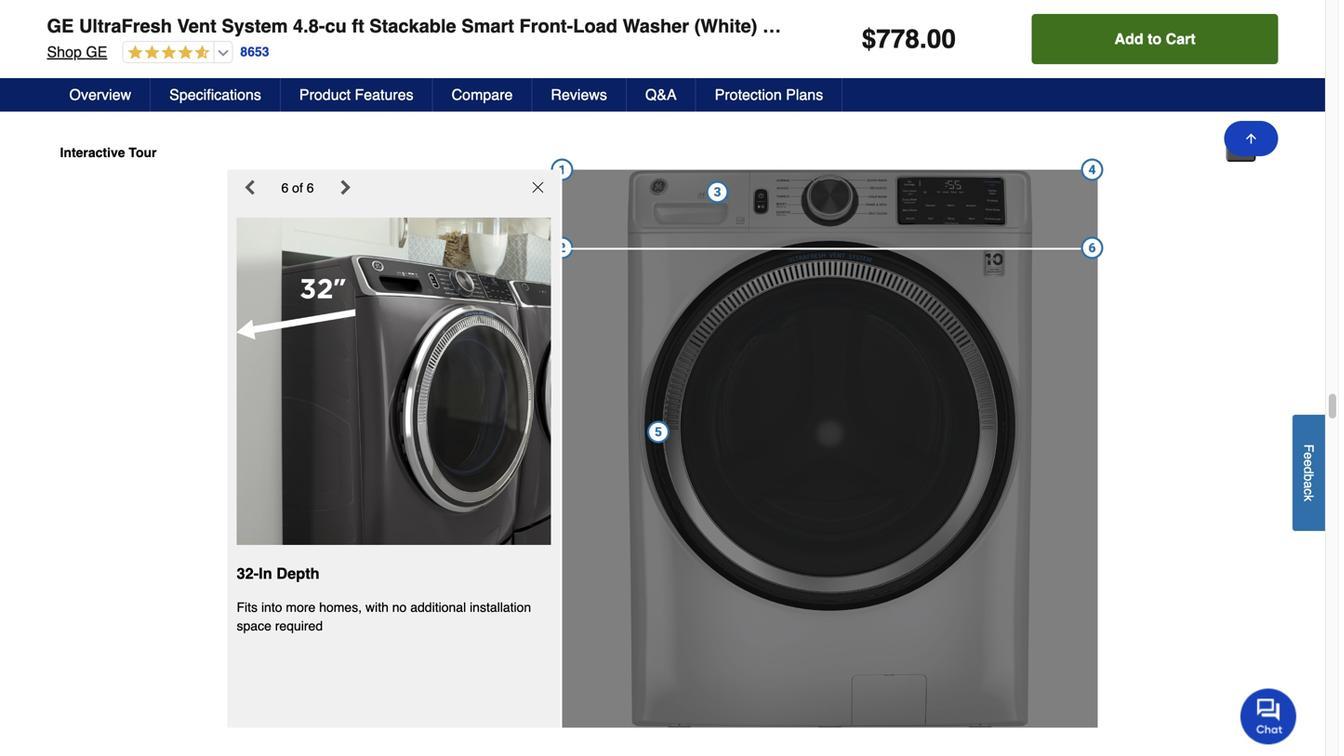Task type: vqa. For each thing, say whether or not it's contained in the screenshot.
bottom GE
yes



Task type: describe. For each thing, give the bounding box(es) containing it.
fits into more homes, with no additional installation space required
[[237, 600, 532, 633]]

interactive
[[60, 145, 125, 160]]

4.8-
[[293, 15, 325, 37]]

compare
[[452, 86, 513, 103]]

ft
[[352, 15, 365, 37]]

$
[[862, 24, 877, 54]]

2 e from the top
[[1302, 460, 1317, 467]]

plans
[[786, 86, 824, 103]]

to
[[1148, 30, 1162, 47]]

ultrafresh
[[79, 15, 172, 37]]

cart
[[1167, 30, 1196, 47]]

arrow up image
[[1245, 131, 1259, 146]]

32-
[[237, 565, 259, 583]]

depth
[[277, 565, 320, 583]]

1 e from the top
[[1302, 452, 1317, 460]]

product
[[300, 86, 351, 103]]

shop
[[47, 43, 82, 60]]

2 6 from the left
[[307, 181, 314, 196]]

smart
[[462, 15, 515, 37]]

c
[[1302, 489, 1317, 495]]

f e e d b a c k button
[[1293, 415, 1326, 531]]

more
[[286, 600, 316, 615]]

star
[[846, 15, 896, 37]]

load
[[573, 15, 618, 37]]

homes,
[[319, 600, 362, 615]]

1 6 from the left
[[281, 181, 289, 196]]

.
[[920, 24, 928, 54]]

of
[[292, 181, 303, 196]]

specifications
[[170, 86, 261, 103]]

vent
[[177, 15, 217, 37]]

(white)
[[695, 15, 758, 37]]

4.6 stars image
[[123, 45, 210, 62]]

in
[[259, 565, 272, 583]]

specifications button
[[151, 78, 281, 112]]

fits
[[237, 600, 258, 615]]

8653
[[240, 44, 269, 59]]

ge ultrafresh vent system 4.8-cu ft stackable smart front-load washer (white) energy star
[[47, 15, 896, 37]]

product features
[[300, 86, 414, 103]]



Task type: locate. For each thing, give the bounding box(es) containing it.
ge
[[47, 15, 74, 37], [86, 43, 107, 60]]

no
[[392, 600, 407, 615]]

add
[[1115, 30, 1144, 47]]

chat invite button image
[[1241, 688, 1298, 745]]

front-
[[520, 15, 573, 37]]

6 left of
[[281, 181, 289, 196]]

1 horizontal spatial 6
[[307, 181, 314, 196]]

e up b
[[1302, 460, 1317, 467]]

reviews button
[[533, 78, 627, 112]]

into
[[261, 600, 282, 615]]

add to cart button
[[1033, 14, 1279, 64]]

e
[[1302, 452, 1317, 460], [1302, 460, 1317, 467]]

product features button
[[281, 78, 433, 112]]

0 horizontal spatial 6
[[281, 181, 289, 196]]

overview button
[[51, 78, 151, 112]]

q&a
[[646, 86, 677, 103]]

additional
[[411, 600, 466, 615]]

32-in depth
[[237, 565, 320, 583]]

washer
[[623, 15, 690, 37]]

tour
[[129, 145, 157, 160]]

6
[[281, 181, 289, 196], [307, 181, 314, 196]]

reviews
[[551, 86, 608, 103]]

system
[[222, 15, 288, 37]]

a
[[1302, 481, 1317, 489]]

add to cart
[[1115, 30, 1196, 47]]

q&a button
[[627, 78, 697, 112]]

0 vertical spatial ge
[[47, 15, 74, 37]]

overview
[[69, 86, 131, 103]]

protection plans
[[715, 86, 824, 103]]

e up d
[[1302, 452, 1317, 460]]

0 horizontal spatial ge
[[47, 15, 74, 37]]

$ 778 . 00
[[862, 24, 957, 54]]

00
[[928, 24, 957, 54]]

f
[[1302, 444, 1317, 452]]

1 vertical spatial ge
[[86, 43, 107, 60]]

6 right of
[[307, 181, 314, 196]]

k
[[1302, 495, 1317, 502]]

cu
[[325, 15, 347, 37]]

required
[[275, 619, 323, 633]]

b
[[1302, 474, 1317, 481]]

with
[[366, 600, 389, 615]]

shop ge
[[47, 43, 107, 60]]

1 horizontal spatial ge
[[86, 43, 107, 60]]

stackable
[[370, 15, 457, 37]]

d
[[1302, 467, 1317, 474]]

6 of 6
[[281, 181, 314, 196]]

778
[[877, 24, 920, 54]]

ge up shop at the top left
[[47, 15, 74, 37]]

protection
[[715, 86, 782, 103]]

space
[[237, 619, 272, 633]]

energy
[[763, 15, 841, 37]]

features
[[355, 86, 414, 103]]

protection plans button
[[697, 78, 843, 112]]

compare button
[[433, 78, 533, 112]]

ge right shop at the top left
[[86, 43, 107, 60]]

f e e d b a c k
[[1302, 444, 1317, 502]]

interactive tour
[[60, 145, 157, 160]]

installation
[[470, 600, 532, 615]]



